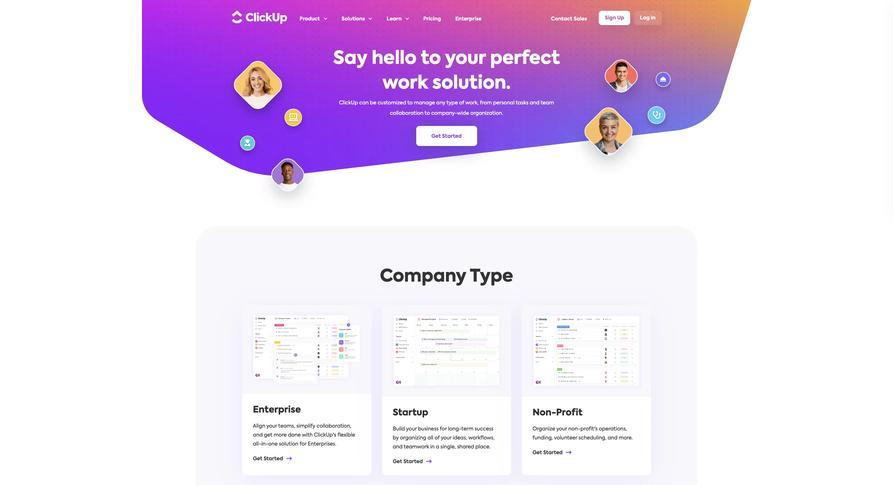 Task type: locate. For each thing, give the bounding box(es) containing it.
more.
[[619, 435, 633, 440]]

and
[[530, 100, 540, 105], [253, 433, 263, 438], [608, 435, 618, 440], [393, 444, 403, 449]]

for
[[440, 426, 447, 431], [300, 441, 307, 447]]

profit's
[[581, 426, 598, 431]]

and inside build your business for long-term success by organizing all of your ideas, workflows, and teamwork in a single, shared place.
[[393, 444, 403, 449]]

1 vertical spatial for
[[300, 441, 307, 447]]

funding,
[[533, 435, 553, 440]]

single,
[[441, 444, 456, 449]]

all
[[428, 435, 434, 440]]

your inside align your teams, simplify collaboration, and get more done with clickup's flexible all-in-one solution for enterprises.
[[267, 424, 277, 429]]

solutions button
[[342, 0, 373, 36]]

get started down funding,
[[533, 450, 563, 455]]

solution.
[[433, 75, 511, 93]]

hello
[[372, 50, 417, 68]]

get started down in-
[[253, 456, 283, 461]]

and right tasks
[[530, 100, 540, 105]]

get down company-
[[432, 134, 441, 139]]

business
[[418, 426, 439, 431]]

get started link for say hello to your perfect
[[416, 126, 477, 146]]

get started link down funding,
[[533, 450, 576, 455]]

collaboration
[[390, 111, 424, 116]]

any
[[437, 100, 446, 105]]

contact
[[551, 17, 573, 22]]

started down teamwork
[[404, 459, 423, 464]]

get for startup
[[393, 459, 402, 464]]

your up single, on the bottom
[[441, 435, 452, 440]]

in right log
[[651, 15, 656, 20]]

be
[[370, 100, 377, 105]]

of
[[459, 100, 464, 105], [435, 435, 440, 440]]

place.
[[476, 444, 491, 449]]

sign up
[[605, 15, 625, 20]]

to down manage
[[425, 111, 430, 116]]

started down collaboration to company-wide organization.
[[442, 134, 462, 139]]

0 horizontal spatial of
[[435, 435, 440, 440]]

get started link down one
[[253, 456, 296, 461]]

0 horizontal spatial in
[[431, 444, 435, 449]]

company
[[380, 268, 467, 286]]

list
[[300, 0, 551, 36]]

enterprise link
[[456, 0, 482, 36]]

learn
[[387, 17, 402, 22]]

get started down collaboration to company-wide organization.
[[432, 134, 462, 139]]

long-
[[448, 426, 462, 431]]

tasks
[[516, 100, 529, 105]]

get
[[264, 433, 273, 438]]

more
[[274, 433, 287, 438]]

build your business for long-term success by organizing all of your ideas, workflows, and teamwork in a single, shared place.
[[393, 426, 495, 449]]

get down all- at the left bottom
[[253, 456, 263, 461]]

volunteer
[[554, 435, 578, 440]]

in
[[651, 15, 656, 20], [431, 444, 435, 449]]

get inside 'link'
[[432, 134, 441, 139]]

your for non-profit
[[557, 426, 567, 431]]

all-
[[253, 441, 262, 447]]

for inside build your business for long-term success by organizing all of your ideas, workflows, and teamwork in a single, shared place.
[[440, 426, 447, 431]]

to up work solution.
[[421, 50, 441, 68]]

and up all- at the left bottom
[[253, 433, 263, 438]]

customized
[[378, 100, 406, 105]]

list containing product
[[300, 0, 551, 36]]

get started link
[[416, 126, 477, 146], [533, 450, 576, 455], [253, 456, 296, 461], [393, 459, 436, 464]]

for left long-
[[440, 426, 447, 431]]

align your teams, simplify collaboration, and get more done with clickup's flexible all-in-one solution for enterprises.
[[253, 424, 355, 447]]

started for non-profit
[[544, 450, 563, 455]]

0 vertical spatial in
[[651, 15, 656, 20]]

started
[[442, 134, 462, 139], [544, 450, 563, 455], [264, 456, 283, 461], [404, 459, 423, 464]]

started for enterprise
[[264, 456, 283, 461]]

solutions
[[342, 17, 365, 22]]

get started link down collaboration to company-wide organization.
[[416, 126, 477, 146]]

clickup
[[339, 100, 358, 105]]

get down funding,
[[533, 450, 542, 455]]

flexible
[[338, 433, 355, 438]]

wide
[[458, 111, 469, 116]]

for down with
[[300, 441, 307, 447]]

profit
[[557, 409, 583, 418]]

your up "organizing"
[[406, 426, 417, 431]]

1 horizontal spatial in
[[651, 15, 656, 20]]

collaboration,
[[317, 424, 352, 429]]

get started link down teamwork
[[393, 459, 436, 464]]

get started link for enterprise
[[253, 456, 296, 461]]

get
[[432, 134, 441, 139], [533, 450, 542, 455], [253, 456, 263, 461], [393, 459, 402, 464]]

1 horizontal spatial of
[[459, 100, 464, 105]]

to up collaboration
[[408, 100, 413, 105]]

in left "a"
[[431, 444, 435, 449]]

startup
[[393, 409, 429, 418]]

to
[[421, 50, 441, 68], [408, 100, 413, 105], [425, 111, 430, 116]]

work
[[383, 75, 428, 93]]

0 vertical spatial enterprise
[[456, 17, 482, 22]]

0 horizontal spatial for
[[300, 441, 307, 447]]

started inside get started 'link'
[[442, 134, 462, 139]]

get down by
[[393, 459, 402, 464]]

personal
[[493, 100, 515, 105]]

in inside build your business for long-term success by organizing all of your ideas, workflows, and teamwork in a single, shared place.
[[431, 444, 435, 449]]

get started down teamwork
[[393, 459, 423, 464]]

started down funding,
[[544, 450, 563, 455]]

clickup's
[[314, 433, 336, 438]]

main navigation element
[[300, 0, 662, 36]]

started down one
[[264, 456, 283, 461]]

operations,
[[599, 426, 627, 431]]

contact sales
[[551, 17, 587, 22]]

get for say hello to your perfect
[[432, 134, 441, 139]]

your inside organize your non-profit's operations, funding, volunteer scheduling, and more.
[[557, 426, 567, 431]]

log
[[640, 15, 650, 20]]

get started link for non-profit
[[533, 450, 576, 455]]

get started
[[432, 134, 462, 139], [533, 450, 563, 455], [253, 456, 283, 461], [393, 459, 423, 464]]

1 vertical spatial in
[[431, 444, 435, 449]]

0 vertical spatial for
[[440, 426, 447, 431]]

your up volunteer
[[557, 426, 567, 431]]

your
[[445, 50, 486, 68], [267, 424, 277, 429], [406, 426, 417, 431], [557, 426, 567, 431], [441, 435, 452, 440]]

by
[[393, 435, 399, 440]]

say hello to your perfect
[[333, 50, 560, 68]]

type
[[447, 100, 458, 105]]

manage
[[414, 100, 435, 105]]

get started for non-profit
[[533, 450, 563, 455]]

pricing link
[[424, 0, 441, 36]]

and inside align your teams, simplify collaboration, and get more done with clickup's flexible all-in-one solution for enterprises.
[[253, 433, 263, 438]]

enterprise image
[[249, 310, 365, 389]]

of right type in the right of the page
[[459, 100, 464, 105]]

your up get on the left of page
[[267, 424, 277, 429]]

1 horizontal spatial for
[[440, 426, 447, 431]]

and down operations,
[[608, 435, 618, 440]]

up
[[618, 15, 625, 20]]

1 vertical spatial enterprise
[[253, 406, 301, 415]]

solution
[[279, 441, 299, 447]]

0 vertical spatial of
[[459, 100, 464, 105]]

get started link for startup
[[393, 459, 436, 464]]

of inside build your business for long-term success by organizing all of your ideas, workflows, and teamwork in a single, shared place.
[[435, 435, 440, 440]]

1 horizontal spatial enterprise
[[456, 17, 482, 22]]

simplify
[[297, 424, 316, 429]]

term
[[462, 426, 474, 431]]

get started for startup
[[393, 459, 423, 464]]

teams,
[[278, 424, 295, 429]]

and down by
[[393, 444, 403, 449]]

enterprises.
[[308, 441, 337, 447]]

a
[[436, 444, 440, 449]]

get for enterprise
[[253, 456, 263, 461]]

1 vertical spatial of
[[435, 435, 440, 440]]

scheduling,
[[579, 435, 607, 440]]

team
[[541, 100, 554, 105]]

company type
[[380, 268, 513, 286]]

enterprise
[[456, 17, 482, 22], [253, 406, 301, 415]]

your for startup
[[406, 426, 417, 431]]

of right all
[[435, 435, 440, 440]]



Task type: vqa. For each thing, say whether or not it's contained in the screenshot.
the in in Log in link
yes



Task type: describe. For each thing, give the bounding box(es) containing it.
build
[[393, 426, 405, 431]]

teamwork
[[404, 444, 429, 449]]

non-
[[533, 409, 557, 418]]

non-
[[569, 426, 581, 431]]

get started for say hello to your perfect
[[432, 134, 462, 139]]

non-profit
[[533, 409, 583, 418]]

log in
[[640, 15, 656, 20]]

organize your non-profit's operations, funding, volunteer scheduling, and more.
[[533, 426, 633, 440]]

0 vertical spatial to
[[421, 50, 441, 68]]

organizing
[[400, 435, 427, 440]]

2 vertical spatial to
[[425, 111, 430, 116]]

started for startup
[[404, 459, 423, 464]]

with
[[302, 433, 313, 438]]

enterprise inside the "main navigation" element
[[456, 17, 482, 22]]

0 horizontal spatial enterprise
[[253, 406, 301, 415]]

one
[[268, 441, 278, 447]]

shared
[[457, 444, 474, 449]]

say
[[333, 50, 368, 68]]

your up solution.
[[445, 50, 486, 68]]

success
[[475, 426, 494, 431]]

learn button
[[387, 0, 409, 36]]

log in link
[[634, 11, 662, 25]]

sales
[[574, 17, 587, 22]]

work,
[[466, 100, 479, 105]]

work solution.
[[383, 75, 511, 93]]

perfect
[[490, 50, 560, 68]]

ideas,
[[453, 435, 467, 440]]

type
[[470, 268, 513, 286]]

product button
[[300, 0, 327, 36]]

done
[[288, 433, 301, 438]]

product
[[300, 17, 320, 22]]

clickup can be customized to manage any type of work, from personal tasks and team
[[339, 100, 554, 105]]

organize
[[533, 426, 556, 431]]

can
[[359, 100, 369, 105]]

1 vertical spatial to
[[408, 100, 413, 105]]

from
[[480, 100, 492, 105]]

get for non-profit
[[533, 450, 542, 455]]

align
[[253, 424, 265, 429]]

your for enterprise
[[267, 424, 277, 429]]

collaboration to company-wide organization.
[[390, 111, 503, 116]]

and inside organize your non-profit's operations, funding, volunteer scheduling, and more.
[[608, 435, 618, 440]]

contact sales link
[[551, 0, 587, 36]]

organization.
[[471, 111, 503, 116]]

sign
[[605, 15, 616, 20]]

company-
[[431, 111, 458, 116]]

started for say hello to your perfect
[[442, 134, 462, 139]]

in-
[[261, 441, 268, 447]]

workflows,
[[469, 435, 495, 440]]

startup image
[[389, 310, 505, 391]]

pricing
[[424, 17, 441, 22]]

non profit image
[[528, 310, 645, 391]]

get started for enterprise
[[253, 456, 283, 461]]

for inside align your teams, simplify collaboration, and get more done with clickup's flexible all-in-one solution for enterprises.
[[300, 441, 307, 447]]

sign up button
[[599, 11, 631, 25]]



